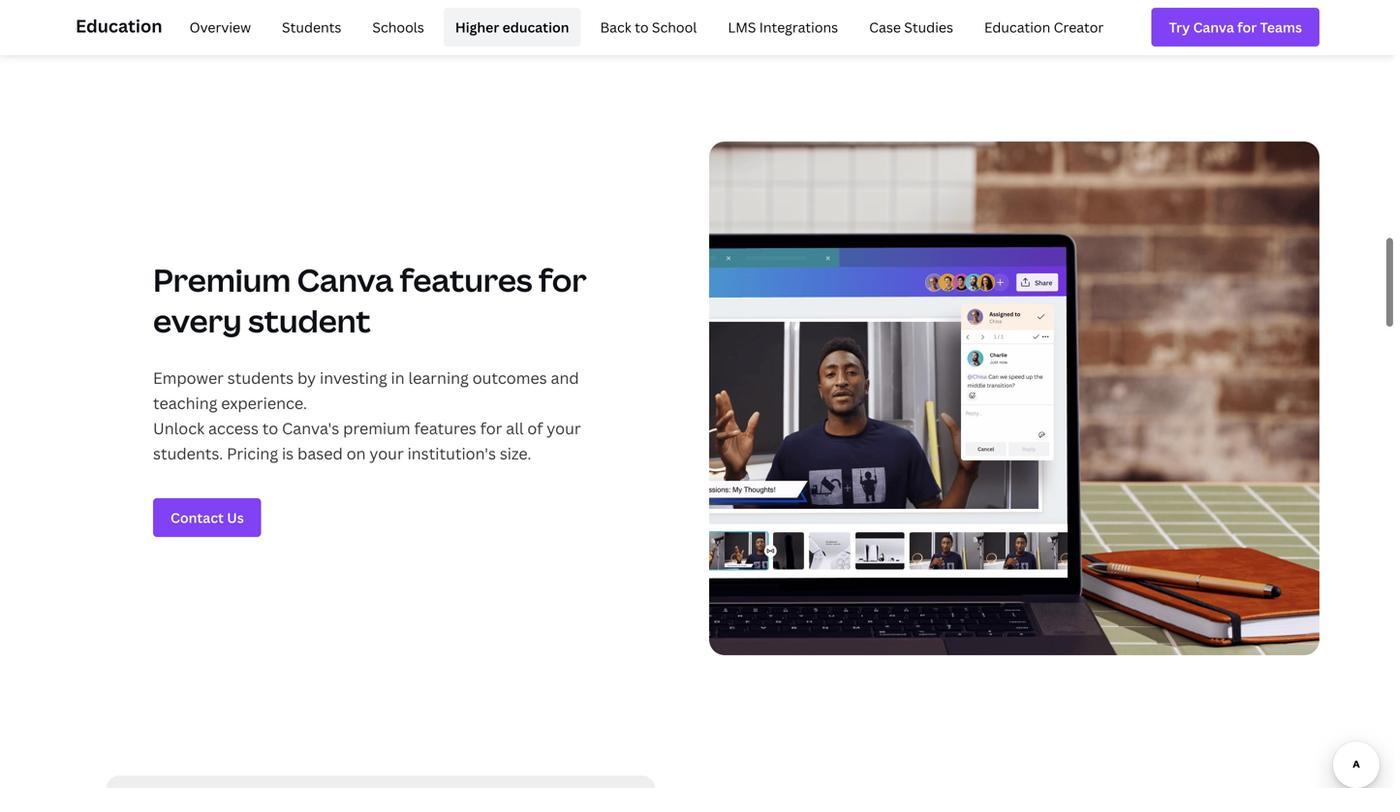 Task type: locate. For each thing, give the bounding box(es) containing it.
education
[[76, 14, 162, 38], [985, 18, 1051, 36]]

0 horizontal spatial education
[[76, 14, 162, 38]]

for inside premium canva features for every student
[[539, 259, 587, 301]]

every
[[153, 300, 242, 342]]

education
[[503, 18, 569, 36]]

empower
[[153, 368, 224, 388]]

back
[[600, 18, 632, 36]]

1 horizontal spatial for
[[539, 259, 587, 301]]

lms
[[728, 18, 756, 36]]

0 vertical spatial for
[[539, 259, 587, 301]]

menu bar inside education element
[[170, 8, 1116, 47]]

0 vertical spatial features
[[400, 259, 533, 301]]

students
[[228, 368, 294, 388]]

1 vertical spatial to
[[262, 418, 278, 439]]

empower students by investing in learning outcomes and teaching experience. unlock access to canva's premium features for all of your students. pricing is based on your institution's size.
[[153, 368, 581, 464]]

higher
[[455, 18, 500, 36]]

students
[[282, 18, 342, 36]]

lms integrations link
[[717, 8, 850, 47]]

higher education
[[455, 18, 569, 36]]

features
[[400, 259, 533, 301], [414, 418, 477, 439]]

in
[[391, 368, 405, 388]]

studies
[[905, 18, 954, 36]]

education inside education creator "link"
[[985, 18, 1051, 36]]

premium canva features for every student
[[153, 259, 587, 342]]

to right back
[[635, 18, 649, 36]]

size.
[[500, 443, 532, 464]]

0 horizontal spatial to
[[262, 418, 278, 439]]

teaching
[[153, 393, 217, 414]]

your right of
[[547, 418, 581, 439]]

overview
[[190, 18, 251, 36]]

1 horizontal spatial education
[[985, 18, 1051, 36]]

integrations
[[760, 18, 839, 36]]

to down experience.
[[262, 418, 278, 439]]

schools link
[[361, 8, 436, 47]]

1 vertical spatial for
[[480, 418, 502, 439]]

menu bar containing overview
[[170, 8, 1116, 47]]

1 horizontal spatial your
[[547, 418, 581, 439]]

students link
[[270, 8, 353, 47]]

for
[[539, 259, 587, 301], [480, 418, 502, 439]]

0 horizontal spatial your
[[370, 443, 404, 464]]

your
[[547, 418, 581, 439], [370, 443, 404, 464]]

1 horizontal spatial to
[[635, 18, 649, 36]]

0 horizontal spatial for
[[480, 418, 502, 439]]

premium
[[153, 259, 291, 301]]

1 vertical spatial your
[[370, 443, 404, 464]]

menu bar
[[170, 8, 1116, 47]]

school
[[652, 18, 697, 36]]

schools
[[373, 18, 424, 36]]

your down "premium"
[[370, 443, 404, 464]]

0 vertical spatial to
[[635, 18, 649, 36]]

1 vertical spatial features
[[414, 418, 477, 439]]

for inside empower students by investing in learning outcomes and teaching experience. unlock access to canva's premium features for all of your students. pricing is based on your institution's size.
[[480, 418, 502, 439]]

to
[[635, 18, 649, 36], [262, 418, 278, 439]]



Task type: vqa. For each thing, say whether or not it's contained in the screenshot.
Search search field
no



Task type: describe. For each thing, give the bounding box(es) containing it.
and
[[551, 368, 579, 388]]

on
[[347, 443, 366, 464]]

canva's
[[282, 418, 340, 439]]

pricing
[[227, 443, 278, 464]]

to inside empower students by investing in learning outcomes and teaching experience. unlock access to canva's premium features for all of your students. pricing is based on your institution's size.
[[262, 418, 278, 439]]

institution's
[[408, 443, 496, 464]]

education for education creator
[[985, 18, 1051, 36]]

creator
[[1054, 18, 1104, 36]]

feedback process in canva image
[[710, 142, 1320, 655]]

higher education link
[[444, 8, 581, 47]]

back to school
[[600, 18, 697, 36]]

0 vertical spatial your
[[547, 418, 581, 439]]

education element
[[76, 0, 1320, 54]]

features inside empower students by investing in learning outcomes and teaching experience. unlock access to canva's premium features for all of your students. pricing is based on your institution's size.
[[414, 418, 477, 439]]

education creator link
[[973, 8, 1116, 47]]

by
[[298, 368, 316, 388]]

is
[[282, 443, 294, 464]]

access
[[208, 418, 259, 439]]

outcomes
[[473, 368, 547, 388]]

case studies
[[870, 18, 954, 36]]

features inside premium canva features for every student
[[400, 259, 533, 301]]

investing
[[320, 368, 387, 388]]

education for education
[[76, 14, 162, 38]]

experience.
[[221, 393, 307, 414]]

unlock
[[153, 418, 205, 439]]

to inside menu bar
[[635, 18, 649, 36]]

back to school link
[[589, 8, 709, 47]]

education creator
[[985, 18, 1104, 36]]

lms integrations
[[728, 18, 839, 36]]

of
[[528, 418, 543, 439]]

learning
[[409, 368, 469, 388]]

based
[[298, 443, 343, 464]]

students.
[[153, 443, 223, 464]]

case
[[870, 18, 901, 36]]

student
[[248, 300, 371, 342]]

all
[[506, 418, 524, 439]]

overview link
[[178, 8, 263, 47]]

premium
[[343, 418, 411, 439]]

case studies link
[[858, 8, 965, 47]]

canva
[[297, 259, 394, 301]]



